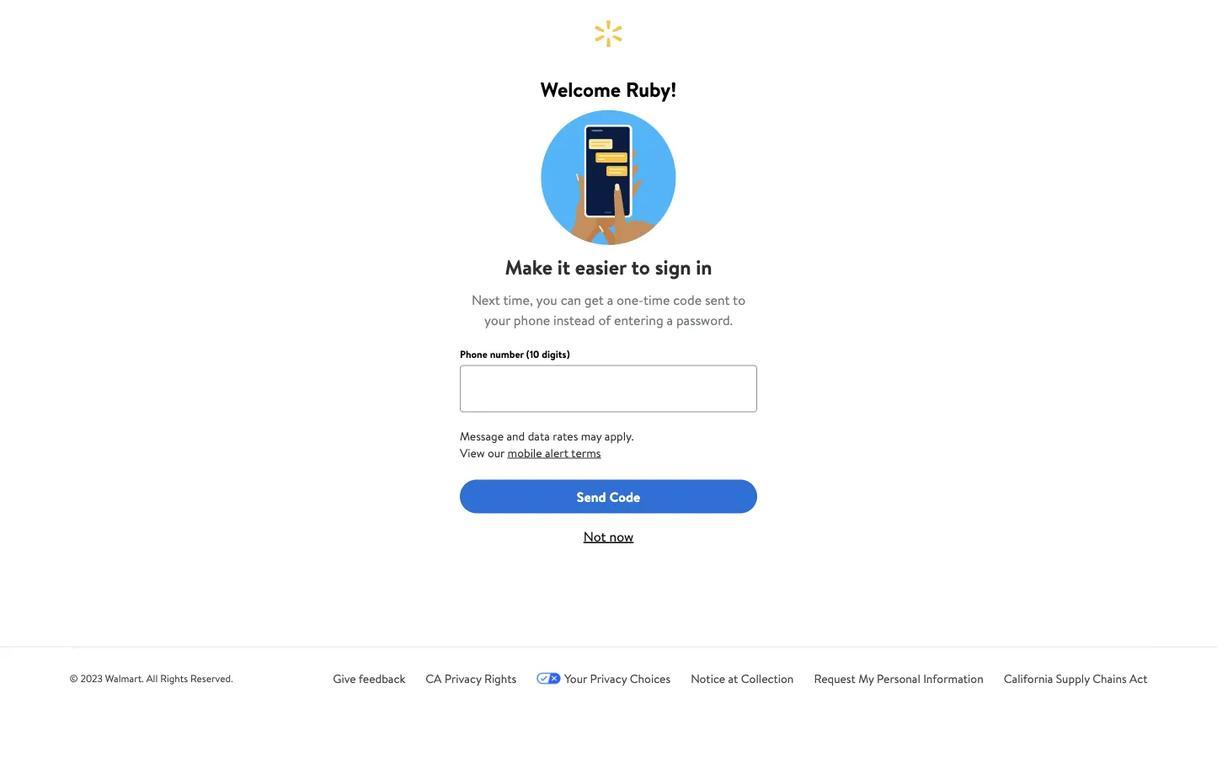 Task type: describe. For each thing, give the bounding box(es) containing it.
phone number (10 digits)
[[460, 347, 570, 361]]

not now
[[584, 527, 634, 546]]

now
[[609, 527, 634, 546]]

chains
[[1093, 670, 1127, 687]]

give
[[333, 670, 356, 687]]

can
[[561, 290, 581, 309]]

rates
[[553, 428, 578, 444]]

phone
[[460, 347, 488, 361]]

notice at collection
[[691, 670, 794, 687]]

walmart logo with link to homepage. image
[[595, 20, 622, 47]]

personal
[[877, 670, 921, 687]]

sent
[[705, 290, 730, 309]]

easier
[[575, 253, 627, 281]]

instead
[[553, 311, 595, 329]]

message and data rates may apply. view our mobile alert terms
[[460, 428, 634, 461]]

not
[[584, 527, 606, 546]]

at
[[728, 670, 738, 687]]

ca privacy rights
[[426, 670, 517, 687]]

notice
[[691, 670, 725, 687]]

©
[[70, 671, 78, 685]]

and
[[507, 428, 525, 444]]

give feedback
[[333, 670, 405, 687]]

© 2023 walmart. all rights reserved.
[[70, 671, 233, 685]]

you
[[536, 290, 558, 309]]

your privacy choices
[[565, 670, 671, 687]]

ruby!
[[626, 75, 677, 103]]

collection
[[741, 670, 794, 687]]

mobile
[[508, 444, 542, 461]]

all
[[146, 671, 158, 685]]

privacy for ca
[[445, 670, 482, 687]]

not now link
[[584, 527, 634, 552]]

1 horizontal spatial rights
[[484, 670, 517, 687]]

supply
[[1056, 670, 1090, 687]]

ca privacy rights link
[[426, 670, 517, 687]]

time,
[[503, 290, 533, 309]]

of
[[598, 311, 611, 329]]

sign
[[655, 253, 691, 281]]

notice at collection link
[[691, 670, 794, 687]]

number
[[490, 347, 524, 361]]

next time, you can get a one-time code sent to your phone instead of entering a password.
[[472, 290, 746, 329]]

alert
[[545, 444, 569, 461]]

send
[[577, 487, 606, 506]]

walmart.
[[105, 671, 144, 685]]

0 vertical spatial a
[[607, 290, 613, 309]]



Task type: locate. For each thing, give the bounding box(es) containing it.
1 vertical spatial to
[[733, 290, 746, 309]]

send code
[[577, 487, 640, 506]]

Phone number (10 digits) telephone field
[[460, 365, 757, 412]]

get
[[584, 290, 604, 309]]

1 horizontal spatial privacy
[[590, 670, 627, 687]]

to left "sign"
[[631, 253, 650, 281]]

it
[[557, 253, 570, 281]]

request
[[814, 670, 856, 687]]

entering
[[614, 311, 664, 329]]

to inside next time, you can get a one-time code sent to your phone instead of entering a password.
[[733, 290, 746, 309]]

time
[[644, 290, 670, 309]]

your
[[484, 311, 510, 329]]

to right sent
[[733, 290, 746, 309]]

information
[[923, 670, 984, 687]]

2 privacy from the left
[[590, 670, 627, 687]]

code
[[609, 487, 640, 506]]

1 horizontal spatial to
[[733, 290, 746, 309]]

feedback
[[359, 670, 405, 687]]

may
[[581, 428, 602, 444]]

your privacy choices link
[[537, 670, 671, 687]]

privacy for your
[[590, 670, 627, 687]]

a down time
[[667, 311, 673, 329]]

privacy choices icon image
[[537, 672, 561, 684]]

to
[[631, 253, 650, 281], [733, 290, 746, 309]]

california supply chains act
[[1004, 670, 1148, 687]]

a
[[607, 290, 613, 309], [667, 311, 673, 329]]

california supply chains act link
[[1004, 670, 1148, 687]]

password.
[[676, 311, 733, 329]]

request my personal information
[[814, 670, 984, 687]]

welcome
[[541, 75, 621, 103]]

give feedback button
[[333, 670, 405, 687]]

choices
[[630, 670, 671, 687]]

0 horizontal spatial rights
[[160, 671, 188, 685]]

privacy right ca
[[445, 670, 482, 687]]

a right get
[[607, 290, 613, 309]]

terms
[[571, 444, 601, 461]]

view
[[460, 444, 485, 461]]

privacy
[[445, 670, 482, 687], [590, 670, 627, 687]]

(10
[[526, 347, 539, 361]]

0 vertical spatial to
[[631, 253, 650, 281]]

rights right all
[[160, 671, 188, 685]]

in
[[696, 253, 712, 281]]

data
[[528, 428, 550, 444]]

message
[[460, 428, 504, 444]]

0 horizontal spatial privacy
[[445, 670, 482, 687]]

code
[[673, 290, 702, 309]]

rights left privacy choices icon
[[484, 670, 517, 687]]

my
[[859, 670, 874, 687]]

mobile alert terms link
[[508, 444, 601, 461]]

one-
[[617, 290, 644, 309]]

welcome ruby!
[[541, 75, 677, 103]]

0 horizontal spatial to
[[631, 253, 650, 281]]

california
[[1004, 670, 1053, 687]]

2023
[[80, 671, 103, 685]]

phone
[[514, 311, 550, 329]]

request my personal information link
[[814, 670, 984, 687]]

rights
[[484, 670, 517, 687], [160, 671, 188, 685]]

1 vertical spatial a
[[667, 311, 673, 329]]

1 privacy from the left
[[445, 670, 482, 687]]

next
[[472, 290, 500, 309]]

0 horizontal spatial a
[[607, 290, 613, 309]]

reserved.
[[190, 671, 233, 685]]

act
[[1130, 670, 1148, 687]]

1 horizontal spatial a
[[667, 311, 673, 329]]

digits)
[[542, 347, 570, 361]]

make it easier to sign in
[[505, 253, 712, 281]]

decorative image image
[[541, 110, 676, 246]]

privacy right your
[[590, 670, 627, 687]]

our
[[488, 444, 505, 461]]

your
[[565, 670, 587, 687]]

apply.
[[605, 428, 634, 444]]

ca
[[426, 670, 442, 687]]

make
[[505, 253, 553, 281]]

send code button
[[460, 480, 757, 514]]



Task type: vqa. For each thing, say whether or not it's contained in the screenshot.
King's Hawaiian Savory Butter Rolls, 12 Count, 12 oz "Image"'s "BEST SELLER"
no



